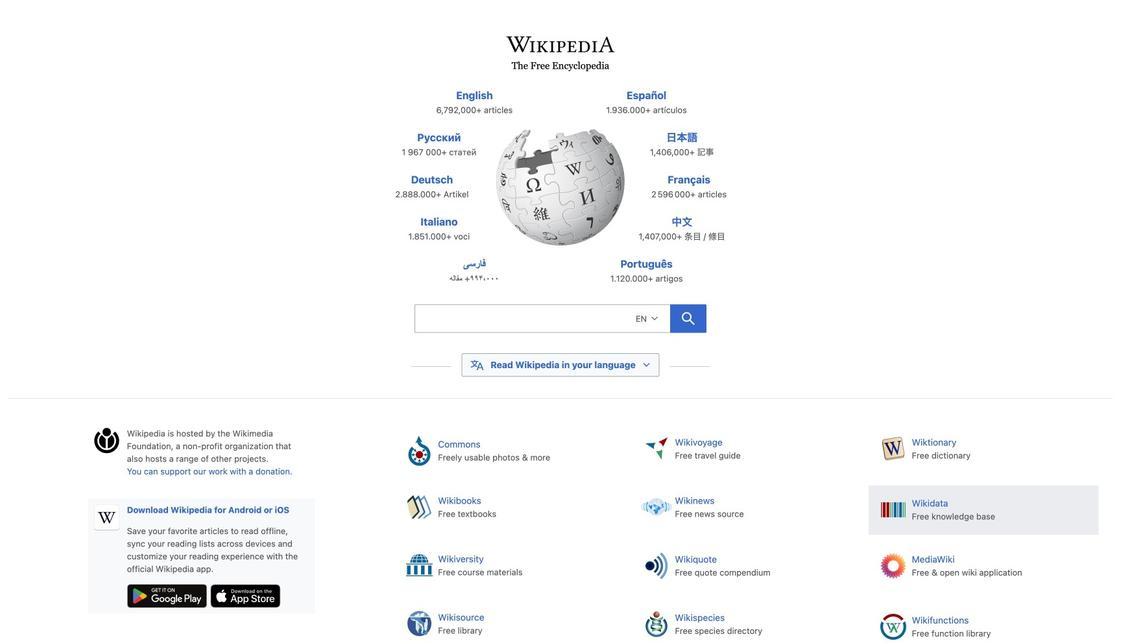 Task type: describe. For each thing, give the bounding box(es) containing it.
other projects element
[[395, 428, 1113, 644]]

top languages element
[[382, 88, 740, 299]]



Task type: locate. For each thing, give the bounding box(es) containing it.
None search field
[[386, 301, 736, 341]]

None search field
[[415, 305, 671, 333]]



